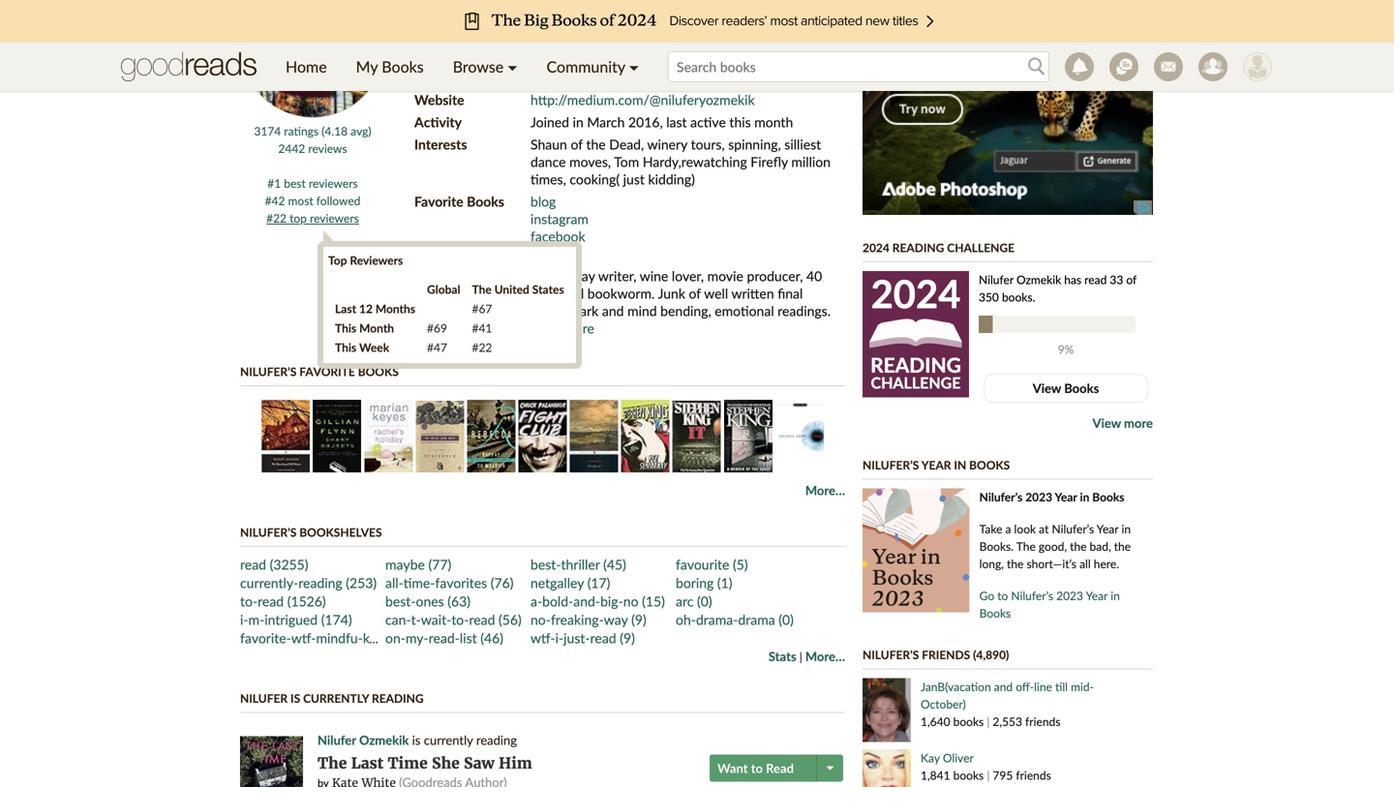Task type: locate. For each thing, give the bounding box(es) containing it.
the down look
[[1016, 539, 1036, 553]]

i-
[[240, 611, 248, 628], [555, 630, 564, 646]]

0 horizontal spatial view
[[1033, 380, 1061, 396]]

read‎ up currently- at the left bottom of page
[[240, 556, 266, 573]]

books down "week"
[[358, 365, 399, 379]]

books right my at the top left of page
[[382, 57, 424, 76]]

wtf- down no-
[[531, 630, 555, 646]]

nilufer ozmekik image
[[240, 0, 385, 118]]

1 horizontal spatial view
[[1093, 415, 1121, 431]]

of right 33
[[1126, 273, 1137, 287]]

follow button
[[414, 15, 560, 56]]

of
[[571, 136, 583, 152], [1126, 273, 1137, 287], [689, 285, 701, 302]]

instagram
[[531, 211, 589, 227]]

menu containing home
[[271, 43, 654, 91]]

1 horizontal spatial the
[[472, 282, 492, 296]]

oh-
[[676, 611, 696, 628]]

to inside button
[[751, 760, 763, 776]]

books‎
[[375, 630, 410, 646]]

books down the go at the bottom right of the page
[[979, 606, 1011, 620]]

0 horizontal spatial is
[[290, 691, 300, 705]]

joined in march 2016,             last active this month interests
[[414, 114, 793, 152]]

2 horizontal spatial of
[[1126, 273, 1137, 287]]

1 vertical spatial friends
[[1016, 768, 1051, 782]]

the up #67
[[472, 282, 492, 296]]

1 more… from the top
[[805, 483, 845, 498]]

more… right stats at the bottom right of page
[[805, 649, 845, 664]]

janb(vacation
[[921, 680, 991, 694]]

of down lover,
[[689, 285, 701, 302]]

nilufer inside the nilufer ozmekik has read 33 of 350 books.
[[979, 273, 1014, 287]]

view down "9%"
[[1033, 380, 1061, 396]]

0 vertical spatial (0)
[[697, 593, 712, 609]]

west
[[531, 69, 562, 86]]

states
[[532, 282, 564, 296]]

go to nilufer's 2023 year in books link
[[979, 589, 1120, 620]]

0 horizontal spatial and
[[602, 303, 624, 319]]

and inside janb(vacation and off-line till mid- october) 1,640 books | 2,553 friends
[[994, 680, 1013, 694]]

http://medium.com/@niluferyozmekik activity
[[414, 91, 755, 130]]

1 horizontal spatial (0)
[[779, 611, 794, 628]]

1 vertical spatial i-
[[555, 630, 564, 646]]

year up "take a look at nilufer's year in books. the good, the bad, the long, the short—it's all here."
[[1055, 490, 1077, 504]]

to right the go at the bottom right of the page
[[997, 589, 1008, 603]]

nilufer's up good,
[[1052, 522, 1094, 536]]

1 vertical spatial 2023
[[1056, 589, 1083, 603]]

0 horizontal spatial i-
[[240, 611, 248, 628]]

read‎ up (46)
[[469, 611, 495, 628]]

nilufer's 2023 year in books
[[979, 490, 1125, 504]]

| inside janb(vacation and off-line till mid- october) 1,640 books | 2,553 friends
[[987, 714, 990, 729]]

| inside stats | more…
[[799, 650, 802, 664]]

top
[[290, 211, 307, 225]]

(0) right drama‎
[[779, 611, 794, 628]]

maybe‎
[[385, 556, 425, 573]]

1 horizontal spatial of
[[689, 285, 701, 302]]

books down october)
[[953, 714, 984, 729]]

1 vertical spatial to-
[[451, 611, 469, 628]]

1 vertical spatial more… link
[[805, 649, 845, 664]]

0 horizontal spatial to
[[751, 760, 763, 776]]

my books link
[[341, 43, 438, 91]]

#22 down #42
[[266, 211, 287, 225]]

▾ up http://medium.com/@niluferyozmekik link
[[629, 57, 639, 76]]

reading
[[892, 241, 944, 255], [372, 691, 424, 705]]

1 horizontal spatial 2023
[[1056, 589, 1083, 603]]

nilufer inside nilufer ozmekik is currently reading the last time she saw him
[[318, 732, 356, 748]]

home link
[[271, 43, 341, 91]]

this
[[335, 321, 356, 335], [335, 340, 356, 354]]

0 vertical spatial reviewers
[[309, 176, 358, 190]]

year down here.
[[1086, 589, 1108, 603]]

of inside screenplay writer, wine lover, movie producer, 40 years old bookworm. junk of well written final twists, dark and mind bending, emotional readings. ...more
[[689, 285, 701, 302]]

and down "bookworm."
[[602, 303, 624, 319]]

cooking(
[[570, 171, 620, 187]]

nilufer up 350
[[979, 273, 1014, 287]]

1984 by george orwell image
[[775, 400, 824, 472]]

1 vertical spatial books
[[953, 714, 984, 729]]

of inside shaun of the dead, winery tours, spinning, silliest dance moves, tom hardy,rewatching firefly million times, cooking( just kidding) favorite books
[[571, 136, 583, 152]]

2024 up the '2024 reading challenge' image
[[863, 241, 890, 255]]

mi)
[[696, 69, 714, 86]]

is up the last time she saw him "link"
[[412, 732, 421, 748]]

1 horizontal spatial to-
[[451, 611, 469, 628]]

moves,
[[569, 153, 611, 170]]

books
[[358, 365, 399, 379], [953, 714, 984, 729], [953, 768, 984, 782]]

1 horizontal spatial and
[[994, 680, 1013, 694]]

0 vertical spatial books
[[358, 365, 399, 379]]

▾ right browse
[[508, 57, 517, 76]]

and inside screenplay writer, wine lover, movie producer, 40 years old bookworm. junk of well written final twists, dark and mind bending, emotional readings. ...more
[[602, 303, 624, 319]]

dead,
[[609, 136, 644, 152]]

1 vertical spatial view
[[1093, 415, 1121, 431]]

nilufer down favorite-
[[240, 691, 288, 705]]

1 horizontal spatial wtf-
[[531, 630, 555, 646]]

books.
[[1002, 290, 1035, 304]]

go to nilufer's 2023 year in books
[[979, 589, 1120, 620]]

1 vertical spatial and
[[994, 680, 1013, 694]]

#22 down #41
[[472, 340, 492, 354]]

this for this week
[[335, 340, 356, 354]]

year up bad,
[[1097, 522, 1119, 536]]

(76)
[[491, 575, 514, 591]]

1 horizontal spatial i-
[[555, 630, 564, 646]]

ruby anderson image
[[1243, 52, 1272, 81]]

0 vertical spatial #22
[[266, 211, 287, 225]]

nilufer down currently on the bottom left of the page
[[318, 732, 356, 748]]

twitter link
[[531, 245, 571, 262]]

nilufer's up a
[[979, 490, 1023, 504]]

| right stats at the bottom right of page
[[799, 650, 802, 664]]

read‎
[[240, 556, 266, 573], [258, 593, 284, 609], [469, 611, 495, 628], [590, 630, 616, 646]]

friends inside kay oliver 1,841 books | 795 friends
[[1016, 768, 1051, 782]]

1 ▾ from the left
[[508, 57, 517, 76]]

advertisement element
[[863, 0, 1153, 215]]

0 vertical spatial view
[[1033, 380, 1061, 396]]

friends right the 795
[[1016, 768, 1051, 782]]

to for nilufer's
[[997, 589, 1008, 603]]

favorite-
[[240, 630, 291, 646]]

0 horizontal spatial best-
[[385, 593, 416, 609]]

0 vertical spatial to-
[[240, 593, 258, 609]]

books inside shaun of the dead, winery tours, spinning, silliest dance moves, tom hardy,rewatching firefly million times, cooking( just kidding) favorite books
[[467, 193, 504, 210]]

2023 up at
[[1025, 490, 1052, 504]]

menu
[[271, 43, 654, 91]]

to for read
[[751, 760, 763, 776]]

i- down freaking-
[[555, 630, 564, 646]]

maybe‎               (77) all-time-favorites‎               (76) best-ones‎               (63) can-t-wait-to-read‎               (56) on-my-read-list‎               (46)
[[385, 556, 522, 646]]

more… link right stats at the bottom right of page
[[805, 649, 845, 664]]

m-
[[248, 611, 265, 628]]

2 horizontal spatial nilufer
[[979, 273, 1014, 287]]

this up "this week"
[[335, 321, 356, 335]]

2 vertical spatial the
[[318, 754, 347, 773]]

1 vertical spatial #22
[[472, 340, 492, 354]]

read
[[766, 760, 794, 776]]

written
[[731, 285, 774, 302]]

million
[[791, 153, 831, 170]]

janb(vacation and off-line till mid- october) link
[[921, 680, 1094, 711]]

to inside go to nilufer's 2023 year in books
[[997, 589, 1008, 603]]

don quixote by miguel de cervantes saavedra image
[[570, 400, 618, 472]]

friends inside janb(vacation and off-line till mid- october) 1,640 books | 2,553 friends
[[1025, 714, 1061, 729]]

i- inside best-thriller‎               (45) netgalley‎               (17) a-bold-and-big-no‎               (15) no-freaking-way‎               (9) wtf-i-just-read‎               (9)
[[555, 630, 564, 646]]

to- up m-
[[240, 593, 258, 609]]

best- up can-
[[385, 593, 416, 609]]

nilufer's left friends
[[863, 648, 919, 662]]

ozmekik for time
[[359, 732, 409, 748]]

to- inside read‎               (3255) currently-reading‎               (253) to-read‎               (1526) i-m-intrigued‎               (174) favorite-wtf-mindfu-k-books‎               (87)
[[240, 593, 258, 609]]

and-
[[573, 593, 600, 609]]

1 vertical spatial to
[[751, 760, 763, 776]]

is left currently on the bottom left of the page
[[290, 691, 300, 705]]

2023 down all
[[1056, 589, 1083, 603]]

the last time she... image
[[240, 736, 303, 787]]

0 vertical spatial 2023
[[1025, 490, 1052, 504]]

friends down line
[[1025, 714, 1061, 729]]

nilufer's bookshelves link
[[240, 525, 382, 539]]

reviewers down followed
[[310, 211, 359, 225]]

last
[[335, 302, 356, 316], [351, 754, 384, 773]]

0 vertical spatial reading
[[892, 241, 944, 255]]

take
[[979, 522, 1002, 536]]

of up the 'moves,'
[[571, 136, 583, 152]]

▾ inside community ▾ popup button
[[629, 57, 639, 76]]

1 vertical spatial more…
[[805, 649, 845, 664]]

no-freaking-way‎               (9) link
[[531, 611, 646, 628]]

best-thriller‎               (45) link
[[531, 556, 626, 573]]

0 horizontal spatial (0)
[[697, 593, 712, 609]]

blog link
[[531, 193, 556, 210]]

this month
[[335, 321, 394, 335]]

favourite‎               (5) link
[[676, 556, 748, 573]]

#47
[[427, 340, 447, 354]]

maybe‎               (77) link
[[385, 556, 451, 573]]

on writing by stephen king image
[[724, 400, 772, 472]]

more… link down 1984 by george orwell image on the right of the page
[[805, 483, 845, 498]]

books inside janb(vacation and off-line till mid- october) 1,640 books | 2,553 friends
[[953, 714, 984, 729]]

reading up nilufer ozmekik link
[[372, 691, 424, 705]]

(9) down way‎
[[620, 630, 635, 646]]

year inside "take a look at nilufer's year in books. the good, the bad, the long, the short—it's all here."
[[1097, 522, 1119, 536]]

2024 for 2024 reading challenge
[[863, 241, 890, 255]]

nilufer's left favorite
[[240, 365, 297, 379]]

ozmekik inside nilufer ozmekik is currently reading the last time she saw him
[[359, 732, 409, 748]]

1 this from the top
[[335, 321, 356, 335]]

nilufer's up read‎               (3255) link
[[240, 525, 297, 539]]

reading left challenge
[[892, 241, 944, 255]]

#22 top reviewers link
[[266, 211, 359, 225]]

1 horizontal spatial reading
[[892, 241, 944, 255]]

1 wtf- from the left
[[291, 630, 316, 646]]

1 vertical spatial last
[[351, 754, 384, 773]]

the up the 'moves,'
[[586, 136, 606, 152]]

1,841
[[921, 768, 950, 782]]

0 vertical spatial friends
[[1025, 714, 1061, 729]]

read‎ down way‎
[[590, 630, 616, 646]]

2 this from the top
[[335, 340, 356, 354]]

the last time she saw him link
[[318, 754, 532, 773]]

my-
[[406, 630, 429, 646]]

last down nilufer ozmekik link
[[351, 754, 384, 773]]

2 vertical spatial |
[[987, 768, 990, 782]]

0 horizontal spatial ▾
[[508, 57, 517, 76]]

#42 most followed link
[[265, 194, 361, 208]]

best- up netgalley‎
[[531, 556, 561, 573]]

in inside joined in march 2016,             last active this month interests
[[573, 114, 584, 130]]

ozmekik up 'time'
[[359, 732, 409, 748]]

1 vertical spatial |
[[987, 714, 990, 729]]

notifications image
[[1065, 52, 1094, 81]]

drama-
[[696, 611, 738, 628]]

0 horizontal spatial wtf-
[[291, 630, 316, 646]]

0 vertical spatial i-
[[240, 611, 248, 628]]

is
[[290, 691, 300, 705], [412, 732, 421, 748]]

0 vertical spatial best-
[[531, 556, 561, 573]]

shaun of the dead, winery tours, spinning, silliest dance moves, tom hardy,rewatching firefly million times, cooking( just kidding) favorite books
[[414, 136, 831, 210]]

2 more… from the top
[[805, 649, 845, 664]]

more…
[[805, 483, 845, 498], [805, 649, 845, 664]]

0 vertical spatial more… link
[[805, 483, 845, 498]]

movie
[[707, 268, 743, 284]]

| left 2,553
[[987, 714, 990, 729]]

more
[[1124, 415, 1153, 431]]

the right bad,
[[1114, 539, 1131, 553]]

1 horizontal spatial nilufer
[[318, 732, 356, 748]]

1 vertical spatial is
[[412, 732, 421, 748]]

most
[[288, 194, 313, 208]]

0 horizontal spatial nilufer
[[240, 691, 288, 705]]

on-
[[385, 630, 406, 646]]

the down nilufer ozmekik link
[[318, 754, 347, 773]]

tours,
[[691, 136, 725, 152]]

1 horizontal spatial ozmekik
[[1017, 273, 1061, 287]]

1 vertical spatial 2024
[[871, 270, 961, 317]]

0 vertical spatial and
[[602, 303, 624, 319]]

nilufer's left the in
[[863, 458, 919, 472]]

bookshelves
[[299, 525, 382, 539]]

nilufer is currently reading
[[240, 691, 424, 705]]

i- up favorite-
[[240, 611, 248, 628]]

▾ inside browse ▾ dropdown button
[[508, 57, 517, 76]]

0 vertical spatial 2024
[[863, 241, 890, 255]]

1 horizontal spatial ▾
[[629, 57, 639, 76]]

2024 down "2024 reading challenge" link
[[871, 270, 961, 317]]

...more
[[554, 320, 594, 336]]

to left read
[[751, 760, 763, 776]]

view books link
[[984, 374, 1148, 403]]

wtf- down i-m-intrigued‎               (174) link
[[291, 630, 316, 646]]

active
[[690, 114, 726, 130]]

2 wtf- from the left
[[531, 630, 555, 646]]

12
[[359, 302, 373, 316]]

0 horizontal spatial #22
[[266, 211, 287, 225]]

0 vertical spatial |
[[799, 650, 802, 664]]

1 horizontal spatial best-
[[531, 556, 561, 573]]

0 horizontal spatial ozmekik
[[359, 732, 409, 748]]

0 horizontal spatial the
[[318, 754, 347, 773]]

1 horizontal spatial is
[[412, 732, 421, 748]]

friends
[[922, 648, 970, 662]]

0 vertical spatial ozmekik
[[1017, 273, 1061, 287]]

1 vertical spatial ozmekik
[[359, 732, 409, 748]]

1 vertical spatial this
[[335, 340, 356, 354]]

2024 for 2024
[[871, 270, 961, 317]]

0 vertical spatial this
[[335, 321, 356, 335]]

i- inside read‎               (3255) currently-reading‎               (253) to-read‎               (1526) i-m-intrigued‎               (174) favorite-wtf-mindfu-k-books‎               (87)
[[240, 611, 248, 628]]

more… down 1984 by george orwell image on the right of the page
[[805, 483, 845, 498]]

janb(va... image
[[863, 678, 911, 742]]

kay
[[921, 751, 940, 765]]

friends
[[1025, 714, 1061, 729], [1016, 768, 1051, 782]]

view left more
[[1093, 415, 1121, 431]]

0 horizontal spatial of
[[571, 136, 583, 152]]

view for view more
[[1093, 415, 1121, 431]]

final
[[778, 285, 803, 302]]

(1526)
[[287, 593, 326, 609]]

my books
[[356, 57, 424, 76]]

wtf- inside best-thriller‎               (45) netgalley‎               (17) a-bold-and-big-no‎               (15) no-freaking-way‎               (9) wtf-i-just-read‎               (9)
[[531, 630, 555, 646]]

kay oliver image
[[863, 749, 911, 787]]

2 ▾ from the left
[[629, 57, 639, 76]]

1 vertical spatial the
[[1016, 539, 1036, 553]]

nilufer's
[[240, 365, 297, 379], [863, 458, 919, 472], [979, 490, 1023, 504], [1052, 522, 1094, 536], [240, 525, 297, 539], [1011, 589, 1053, 603], [863, 648, 919, 662]]

1 vertical spatial best-
[[385, 593, 416, 609]]

pet sematary by stephen king image
[[621, 400, 670, 472]]

#22 inside #1 best reviewers #42 most followed #22 top reviewers
[[266, 211, 287, 225]]

1 vertical spatial (0)
[[779, 611, 794, 628]]

(5)
[[733, 556, 748, 573]]

rebecca by daphne du maurier image
[[467, 400, 515, 472]]

challenge
[[947, 241, 1015, 255]]

year left the in
[[921, 458, 951, 472]]

(9) down no‎
[[631, 611, 646, 628]]

(0) down boring‎               (1) link
[[697, 593, 712, 609]]

2 horizontal spatial the
[[1016, 539, 1036, 553]]

of inside the nilufer ozmekik has read 33 of 350 books.
[[1126, 273, 1137, 287]]

1 horizontal spatial #22
[[472, 340, 492, 354]]

0 horizontal spatial reading
[[372, 691, 424, 705]]

| left the 795
[[987, 768, 990, 782]]

books right favorite
[[467, 193, 504, 210]]

(77)
[[428, 556, 451, 573]]

this down this month
[[335, 340, 356, 354]]

browse ▾ button
[[438, 43, 532, 91]]

0 vertical spatial more…
[[805, 483, 845, 498]]

best-ones‎               (63) link
[[385, 593, 471, 609]]

0 horizontal spatial to-
[[240, 593, 258, 609]]

blog
[[531, 193, 556, 210]]

oh-drama-drama‎               (0) link
[[676, 611, 794, 628]]

reviewers up followed
[[309, 176, 358, 190]]

(9)
[[631, 611, 646, 628], [620, 630, 635, 646]]

1 horizontal spatial to
[[997, 589, 1008, 603]]

nilufer's inside "take a look at nilufer's year in books. the good, the bad, the long, the short—it's all here."
[[1052, 522, 1094, 536]]

to- down '(63)'
[[451, 611, 469, 628]]

nilufer's down short—it's
[[1011, 589, 1053, 603]]

ozmekik up books.
[[1017, 273, 1061, 287]]

and left the off-
[[994, 680, 1013, 694]]

books inside kay oliver 1,841 books | 795 friends
[[953, 768, 984, 782]]

last left 12
[[335, 302, 356, 316]]

0 vertical spatial to
[[997, 589, 1008, 603]]

| inside kay oliver 1,841 books | 795 friends
[[987, 768, 990, 782]]

0 vertical spatial is
[[290, 691, 300, 705]]

40
[[806, 268, 822, 284]]

2 vertical spatial nilufer
[[318, 732, 356, 748]]

books.
[[979, 539, 1014, 553]]

producer,
[[747, 268, 803, 284]]

ozmekik inside the nilufer ozmekik has read 33 of 350 books.
[[1017, 273, 1061, 287]]

saw
[[464, 754, 495, 773]]

ozmekik for books.
[[1017, 273, 1061, 287]]

0 vertical spatial the
[[472, 282, 492, 296]]

0 vertical spatial nilufer
[[979, 273, 1014, 287]]

2 vertical spatial books
[[953, 768, 984, 782]]

books down the oliver
[[953, 768, 984, 782]]



Task type: vqa. For each thing, say whether or not it's contained in the screenshot.


Task type: describe. For each thing, give the bounding box(es) containing it.
this for this month
[[335, 321, 356, 335]]

avg)
[[351, 124, 371, 138]]

(45)
[[603, 556, 626, 573]]

▾ for browse ▾
[[508, 57, 517, 76]]

▾ for community ▾
[[629, 57, 639, 76]]

stats
[[769, 649, 796, 664]]

instagram link
[[531, 211, 589, 227]]

mindfu-
[[316, 630, 363, 646]]

Search for books to add to your shelves search field
[[668, 51, 1049, 82]]

(15)
[[642, 593, 665, 609]]

currently
[[424, 732, 473, 748]]

march
[[587, 114, 625, 130]]

best- inside best-thriller‎               (45) netgalley‎               (17) a-bold-and-big-no‎               (15) no-freaking-way‎               (9) wtf-i-just-read‎               (9)
[[531, 556, 561, 573]]

fight club by chuck palahniuk image
[[518, 400, 567, 472]]

in inside "take a look at nilufer's year in books. the good, the bad, the long, the short—it's all here."
[[1122, 522, 1131, 536]]

all-time-favorites‎               (76) link
[[385, 575, 514, 591]]

last inside nilufer ozmekik is currently reading the last time she saw him
[[351, 754, 384, 773]]

bookworm.
[[587, 285, 655, 302]]

http://medium.com/@niluferyozmekik
[[531, 91, 755, 108]]

short—it's
[[1027, 557, 1077, 571]]

nilufer ozmekik has read 33 of 350 books.
[[979, 273, 1137, 304]]

kay oliver 1,841 books | 795 friends
[[921, 751, 1051, 782]]

the haunting of hill house by shirley jackson image
[[262, 400, 310, 472]]

(4.18 avg) link
[[322, 124, 371, 138]]

k-
[[363, 630, 375, 646]]

him
[[499, 754, 532, 773]]

1 vertical spatial nilufer
[[240, 691, 288, 705]]

read‎               (3255) currently-reading‎               (253) to-read‎               (1526) i-m-intrigued‎               (174) favorite-wtf-mindfu-k-books‎               (87)
[[240, 556, 437, 646]]

books inside go to nilufer's 2023 year in books
[[979, 606, 1011, 620]]

33
[[1110, 273, 1123, 287]]

twists,
[[531, 303, 569, 319]]

kay oliver link
[[921, 751, 974, 765]]

nilufer's for nilufer's favorite books
[[240, 365, 297, 379]]

bad,
[[1090, 539, 1111, 553]]

writer,
[[598, 268, 637, 284]]

2,553
[[993, 714, 1022, 729]]

1 more… link from the top
[[805, 483, 845, 498]]

the up all
[[1070, 539, 1087, 553]]

2 more… link from the top
[[805, 649, 845, 664]]

nilufer's for nilufer's year in books
[[863, 458, 919, 472]]

month
[[359, 321, 394, 335]]

last 12 months
[[335, 302, 415, 316]]

view more
[[1093, 415, 1153, 431]]

nilufer's inside go to nilufer's 2023 year in books
[[1011, 589, 1053, 603]]

to- inside maybe‎               (77) all-time-favorites‎               (76) best-ones‎               (63) can-t-wait-to-read‎               (56) on-my-read-list‎               (46)
[[451, 611, 469, 628]]

united
[[494, 282, 529, 296]]

time
[[388, 754, 428, 773]]

good,
[[1039, 539, 1067, 553]]

the right long,
[[1007, 557, 1024, 571]]

3174 ratings link
[[254, 124, 319, 138]]

reviews
[[308, 141, 347, 155]]

(253)
[[346, 575, 377, 591]]

netgalley‎
[[531, 575, 584, 591]]

1 vertical spatial reviewers
[[310, 211, 359, 225]]

challenge
[[871, 373, 961, 392]]

read‎ inside maybe‎               (77) all-time-favorites‎               (76) best-ones‎               (63) can-t-wait-to-read‎               (56) on-my-read-list‎               (46)
[[469, 611, 495, 628]]

list‎
[[460, 630, 477, 646]]

stats | more…
[[769, 649, 845, 664]]

2023 inside go to nilufer's 2023 year in books
[[1056, 589, 1083, 603]]

view for view books
[[1033, 380, 1061, 396]]

it by stephen king image
[[673, 400, 721, 472]]

#1 best reviewers link
[[267, 176, 358, 190]]

reading challenge
[[870, 353, 961, 392]]

this
[[729, 114, 751, 130]]

nilufer's year in books link
[[863, 458, 1010, 472]]

0 vertical spatial last
[[335, 302, 356, 316]]

silliest
[[784, 136, 821, 152]]

books up bad,
[[1092, 490, 1125, 504]]

1 vertical spatial reading
[[372, 691, 424, 705]]

wtf-i-just-read‎               (9) link
[[531, 630, 635, 646]]

joined
[[531, 114, 569, 130]]

stats link
[[769, 649, 796, 664]]

2442
[[278, 141, 305, 155]]

the united states
[[472, 282, 564, 296]]

is inside nilufer ozmekik is currently reading the last time she saw him
[[412, 732, 421, 748]]

the inside nilufer ozmekik is currently reading the last time she saw him
[[318, 754, 347, 773]]

wtf- inside read‎               (3255) currently-reading‎               (253) to-read‎               (1526) i-m-intrigued‎               (174) favorite-wtf-mindfu-k-books‎               (87)
[[291, 630, 316, 646]]

read‎ inside best-thriller‎               (45) netgalley‎               (17) a-bold-and-big-no‎               (15) no-freaking-way‎               (9) wtf-i-just-read‎               (9)
[[590, 630, 616, 646]]

nilufer's for nilufer's 2023 year in books
[[979, 490, 1023, 504]]

junk
[[658, 285, 685, 302]]

bending,
[[660, 303, 711, 319]]

#41
[[472, 321, 492, 335]]

friend requests image
[[1199, 52, 1228, 81]]

the inside "take a look at nilufer's year in books. the good, the bad, the long, the short—it's all here."
[[1016, 539, 1036, 553]]

best
[[284, 176, 306, 190]]

followed
[[316, 194, 361, 208]]

nilufer's favorite books
[[240, 365, 399, 379]]

shaun
[[531, 136, 567, 152]]

emotional
[[715, 303, 774, 319]]

reading
[[870, 353, 961, 377]]

rachel's holiday by marian keyes image
[[364, 400, 413, 472]]

nilufer for 350
[[979, 273, 1014, 287]]

books down "9%"
[[1064, 380, 1099, 396]]

best- inside maybe‎               (77) all-time-favorites‎               (76) best-ones‎               (63) can-t-wait-to-read‎               (56) on-my-read-list‎               (46)
[[385, 593, 416, 609]]

(1220
[[658, 69, 693, 86]]

dance
[[531, 153, 566, 170]]

2024 reading challenge image
[[866, 311, 966, 352]]

all
[[1080, 557, 1091, 571]]

year inside go to nilufer's 2023 year in books
[[1086, 589, 1108, 603]]

in inside go to nilufer's 2023 year in books
[[1111, 589, 1120, 603]]

2024 reading challenge link
[[863, 241, 1015, 255]]

inbox image
[[1154, 52, 1183, 81]]

community
[[547, 57, 625, 76]]

nilufer's for nilufer's bookshelves
[[240, 525, 297, 539]]

nilufer's year in books
[[863, 458, 1010, 472]]

of mice and men by john steinbeck image
[[416, 401, 464, 472]]

blog instagram facebook twitter about me
[[414, 193, 589, 284]]

tom
[[614, 153, 639, 170]]

nilufer's friends (4,890) link
[[863, 648, 1009, 662]]

read‎ down currently- at the left bottom of page
[[258, 593, 284, 609]]

currently
[[303, 691, 369, 705]]

1 vertical spatial (9)
[[620, 630, 635, 646]]

ones‎
[[416, 593, 444, 609]]

way‎
[[604, 611, 628, 628]]

intrigued‎
[[265, 611, 318, 628]]

about
[[414, 268, 452, 284]]

#1 best reviewers #42 most followed #22 top reviewers
[[265, 176, 361, 225]]

want
[[717, 760, 748, 776]]

drama‎
[[738, 611, 775, 628]]

view books
[[1033, 380, 1099, 396]]

sharp objects by gillian flynn image
[[313, 400, 361, 472]]

twitter
[[531, 245, 571, 262]]

view more link
[[1093, 415, 1153, 431]]

nilufer for last
[[318, 732, 356, 748]]

a-bold-and-big-no‎               (15) link
[[531, 593, 665, 609]]

boring‎               (1) link
[[676, 575, 732, 591]]

0 horizontal spatial 2023
[[1025, 490, 1052, 504]]

reviewers
[[350, 253, 403, 267]]

my group discussions image
[[1109, 52, 1139, 81]]

0 vertical spatial (9)
[[631, 611, 646, 628]]

till
[[1055, 680, 1068, 694]]

books right the in
[[969, 458, 1010, 472]]

community ▾
[[547, 57, 639, 76]]

arc‎               (0) link
[[676, 593, 712, 609]]

favorite
[[414, 193, 463, 210]]

the inside shaun of the dead, winery tours, spinning, silliest dance moves, tom hardy,rewatching firefly million times, cooking( just kidding) favorite books
[[586, 136, 606, 152]]

Search books text field
[[668, 51, 1049, 82]]

nilufer's for nilufer's friends (4,890)
[[863, 648, 919, 662]]

year in books image
[[863, 488, 970, 612]]

has
[[1064, 273, 1082, 287]]



